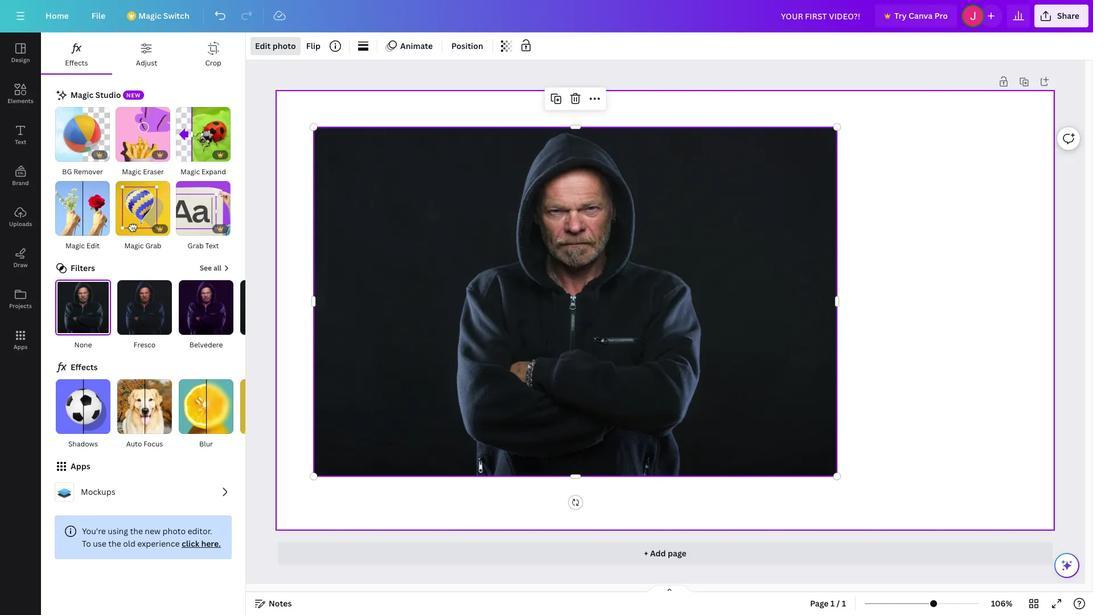 Task type: describe. For each thing, give the bounding box(es) containing it.
blur button
[[178, 379, 235, 451]]

see all
[[200, 263, 222, 273]]

editor.
[[188, 526, 212, 537]]

animate
[[401, 40, 433, 51]]

position button
[[447, 37, 488, 55]]

flip button
[[302, 37, 325, 55]]

auto focus button
[[116, 379, 173, 451]]

grab text button
[[175, 181, 231, 252]]

1 horizontal spatial apps
[[71, 461, 90, 472]]

fresco
[[134, 340, 156, 350]]

all
[[214, 263, 222, 273]]

try
[[895, 10, 907, 21]]

magic edit
[[65, 241, 100, 251]]

duotone
[[253, 439, 282, 449]]

+ add page
[[644, 548, 687, 559]]

none button
[[55, 280, 112, 352]]

1 vertical spatial the
[[108, 539, 121, 549]]

magic edit button
[[55, 181, 111, 252]]

notes button
[[251, 595, 297, 613]]

grab inside button
[[145, 241, 162, 251]]

photo inside dropdown button
[[273, 40, 296, 51]]

magic switch button
[[119, 5, 199, 27]]

see
[[200, 263, 212, 273]]

bg remover button
[[55, 107, 111, 178]]

2 1 from the left
[[842, 598, 847, 609]]

switch
[[163, 10, 190, 21]]

magic for magic switch
[[139, 10, 162, 21]]

magic switch
[[139, 10, 190, 21]]

none
[[74, 340, 92, 350]]

blur
[[199, 439, 213, 449]]

text button
[[0, 115, 41, 156]]

flint
[[260, 340, 275, 350]]

effects button
[[41, 32, 112, 73]]

magic eraser
[[122, 167, 164, 177]]

belvedere button
[[178, 280, 235, 352]]

draw
[[13, 261, 28, 269]]

new
[[145, 526, 161, 537]]

canva
[[909, 10, 933, 21]]

+ add page button
[[278, 542, 1053, 565]]

see all button
[[199, 262, 232, 275]]

click
[[182, 539, 199, 549]]

design
[[11, 56, 30, 64]]

0 vertical spatial the
[[130, 526, 143, 537]]

belvedere
[[190, 340, 223, 350]]

photo inside you're using the new photo editor. to use the old experience
[[163, 526, 186, 537]]

click here. button
[[182, 539, 221, 549]]

mockups button
[[50, 478, 236, 507]]

shadows button
[[55, 379, 112, 451]]

auto focus
[[126, 439, 163, 449]]

magic for magic eraser
[[122, 167, 141, 177]]

try canva pro
[[895, 10, 949, 21]]

pro
[[935, 10, 949, 21]]

crop
[[205, 58, 222, 68]]

magic eraser button
[[115, 107, 171, 178]]

canva assistant image
[[1061, 559, 1074, 573]]

projects
[[9, 302, 32, 310]]

share button
[[1035, 5, 1089, 27]]

1 1 from the left
[[831, 598, 835, 609]]

you're using the new photo editor. to use the old experience
[[82, 526, 212, 549]]

page
[[668, 548, 687, 559]]

side panel tab list
[[0, 32, 41, 361]]

1 vertical spatial effects
[[71, 362, 98, 373]]

bg remover
[[62, 167, 103, 177]]

remover
[[74, 167, 103, 177]]

expand
[[202, 167, 226, 177]]

fresco button
[[116, 280, 173, 352]]

eraser
[[143, 167, 164, 177]]

filters
[[71, 263, 95, 273]]

home link
[[36, 5, 78, 27]]

file
[[92, 10, 106, 21]]



Task type: locate. For each thing, give the bounding box(es) containing it.
here.
[[201, 539, 221, 549]]

photo left flip
[[273, 40, 296, 51]]

magic up filters
[[65, 241, 85, 251]]

apps down projects at the left
[[13, 343, 28, 351]]

apps inside button
[[13, 343, 28, 351]]

magic right magic edit
[[124, 241, 144, 251]]

show pages image
[[643, 585, 697, 594]]

106% button
[[984, 595, 1021, 613]]

photo
[[273, 40, 296, 51], [163, 526, 186, 537]]

magic studio new
[[71, 89, 141, 100]]

edit inside edit photo dropdown button
[[255, 40, 271, 51]]

the down using
[[108, 539, 121, 549]]

elements
[[8, 97, 33, 105]]

file button
[[82, 5, 115, 27]]

grab
[[145, 241, 162, 251], [188, 241, 204, 251]]

position
[[452, 40, 484, 51]]

magic for magic edit
[[65, 241, 85, 251]]

magic for magic expand
[[181, 167, 200, 177]]

0 vertical spatial effects
[[65, 58, 88, 68]]

effects up magic studio new
[[65, 58, 88, 68]]

page 1 / 1
[[811, 598, 847, 609]]

click here.
[[182, 539, 221, 549]]

0 horizontal spatial 1
[[831, 598, 835, 609]]

old
[[123, 539, 136, 549]]

1 horizontal spatial grab
[[188, 241, 204, 251]]

home
[[46, 10, 69, 21]]

edit up filters
[[87, 241, 100, 251]]

Design title text field
[[772, 5, 871, 27]]

0 horizontal spatial edit
[[87, 241, 100, 251]]

edit
[[255, 40, 271, 51], [87, 241, 100, 251]]

grab inside button
[[188, 241, 204, 251]]

0 vertical spatial apps
[[13, 343, 28, 351]]

effects
[[65, 58, 88, 68], [71, 362, 98, 373]]

magic inside magic eraser button
[[122, 167, 141, 177]]

experience
[[138, 539, 180, 549]]

grab text
[[188, 241, 219, 251]]

1 horizontal spatial the
[[130, 526, 143, 537]]

projects button
[[0, 279, 41, 320]]

2 grab from the left
[[188, 241, 204, 251]]

1 horizontal spatial photo
[[273, 40, 296, 51]]

use
[[93, 539, 106, 549]]

magic for magic studio new
[[71, 89, 94, 100]]

mockups
[[81, 487, 115, 497]]

text up brand button
[[15, 138, 26, 146]]

magic left expand
[[181, 167, 200, 177]]

0 horizontal spatial text
[[15, 138, 26, 146]]

apps button
[[0, 320, 41, 361]]

1 horizontal spatial text
[[205, 241, 219, 251]]

magic left eraser
[[122, 167, 141, 177]]

apps
[[13, 343, 28, 351], [71, 461, 90, 472]]

uploads
[[9, 220, 32, 228]]

draw button
[[0, 238, 41, 279]]

text inside side panel tab list
[[15, 138, 26, 146]]

the
[[130, 526, 143, 537], [108, 539, 121, 549]]

the up old
[[130, 526, 143, 537]]

shadows
[[68, 439, 98, 449]]

0 horizontal spatial apps
[[13, 343, 28, 351]]

0 vertical spatial edit
[[255, 40, 271, 51]]

notes
[[269, 598, 292, 609]]

apps down 'shadows'
[[71, 461, 90, 472]]

effects inside effects button
[[65, 58, 88, 68]]

to
[[82, 539, 91, 549]]

magic inside magic edit button
[[65, 241, 85, 251]]

0 vertical spatial text
[[15, 138, 26, 146]]

magic grab button
[[115, 181, 171, 252]]

uploads button
[[0, 197, 41, 238]]

text
[[15, 138, 26, 146], [205, 241, 219, 251]]

try canva pro button
[[876, 5, 958, 27]]

1 horizontal spatial 1
[[842, 598, 847, 609]]

grab up see
[[188, 241, 204, 251]]

flint button
[[239, 280, 296, 352]]

brand
[[12, 179, 29, 187]]

1 vertical spatial text
[[205, 241, 219, 251]]

using
[[108, 526, 128, 537]]

grab left the grab text in the top left of the page
[[145, 241, 162, 251]]

edit photo
[[255, 40, 296, 51]]

text up see all
[[205, 241, 219, 251]]

effects down none
[[71, 362, 98, 373]]

edit photo button
[[251, 37, 301, 55]]

main menu bar
[[0, 0, 1094, 32]]

1 vertical spatial edit
[[87, 241, 100, 251]]

duotone button
[[239, 379, 296, 451]]

0 horizontal spatial grab
[[145, 241, 162, 251]]

focus
[[144, 439, 163, 449]]

1 right /
[[842, 598, 847, 609]]

magic left 'switch'
[[139, 10, 162, 21]]

magic inside magic switch 'button'
[[139, 10, 162, 21]]

0 horizontal spatial the
[[108, 539, 121, 549]]

crop button
[[181, 32, 246, 73]]

adjust
[[136, 58, 157, 68]]

/
[[837, 598, 841, 609]]

magic left studio
[[71, 89, 94, 100]]

page
[[811, 598, 829, 609]]

elements button
[[0, 73, 41, 115]]

new
[[126, 91, 141, 99]]

auto
[[126, 439, 142, 449]]

brand button
[[0, 156, 41, 197]]

design button
[[0, 32, 41, 73]]

bg
[[62, 167, 72, 177]]

you're
[[82, 526, 106, 537]]

share
[[1058, 10, 1080, 21]]

106%
[[992, 598, 1013, 609]]

animate button
[[382, 37, 438, 55]]

1 left /
[[831, 598, 835, 609]]

1 horizontal spatial edit
[[255, 40, 271, 51]]

magic grab
[[124, 241, 162, 251]]

magic expand
[[181, 167, 226, 177]]

magic inside magic expand button
[[181, 167, 200, 177]]

photo up experience
[[163, 526, 186, 537]]

edit inside magic edit button
[[87, 241, 100, 251]]

magic for magic grab
[[124, 241, 144, 251]]

1 grab from the left
[[145, 241, 162, 251]]

+
[[644, 548, 649, 559]]

magic expand button
[[175, 107, 231, 178]]

studio
[[95, 89, 121, 100]]

0 vertical spatial photo
[[273, 40, 296, 51]]

flip
[[306, 40, 321, 51]]

edit right crop button
[[255, 40, 271, 51]]

0 horizontal spatial photo
[[163, 526, 186, 537]]

1 vertical spatial apps
[[71, 461, 90, 472]]

adjust button
[[112, 32, 181, 73]]

magic inside magic grab button
[[124, 241, 144, 251]]

1 vertical spatial photo
[[163, 526, 186, 537]]



Task type: vqa. For each thing, say whether or not it's contained in the screenshot.
the all
yes



